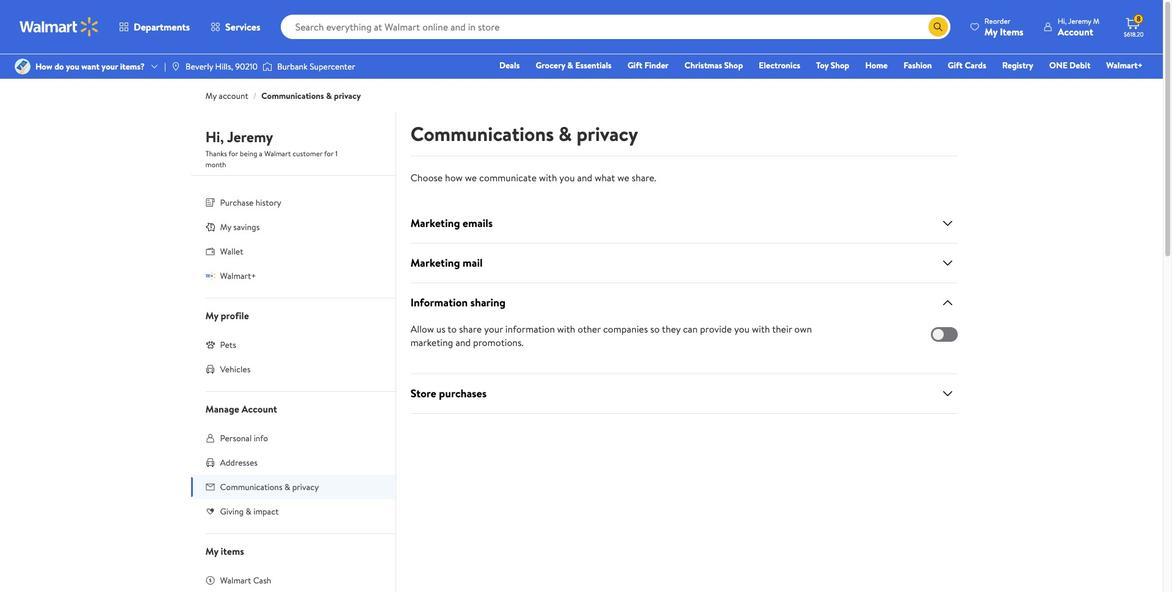 Task type: vqa. For each thing, say whether or not it's contained in the screenshot.
Beverly Hills, 90210 on the top of the page
yes



Task type: describe. For each thing, give the bounding box(es) containing it.
marketing emails image
[[941, 216, 955, 231]]

wallet
[[220, 246, 243, 258]]

account
[[219, 90, 248, 102]]

electronics
[[759, 59, 801, 71]]

other
[[578, 322, 601, 336]]

do
[[54, 60, 64, 73]]

thanks
[[206, 148, 227, 159]]

|
[[164, 60, 166, 73]]

marketing mail image
[[941, 256, 955, 271]]

1 horizontal spatial privacy
[[334, 90, 361, 102]]

addresses link
[[191, 451, 395, 475]]

their
[[773, 322, 792, 336]]

fashion
[[904, 59, 932, 71]]

want
[[81, 60, 100, 73]]

information sharing
[[411, 295, 506, 310]]

gift for gift cards
[[948, 59, 963, 71]]

my for my profile
[[206, 309, 218, 322]]

with left the their
[[752, 322, 770, 336]]

one debit
[[1050, 59, 1091, 71]]

hi, for account
[[1058, 16, 1067, 26]]

home link
[[860, 59, 894, 72]]

giving & impact link
[[191, 500, 395, 524]]

my for my savings
[[220, 221, 231, 233]]

cards
[[965, 59, 987, 71]]

your for items?
[[102, 60, 118, 73]]

registry
[[1003, 59, 1034, 71]]

 image for burbank supercenter
[[263, 60, 272, 73]]

toy shop link
[[811, 59, 855, 72]]

store
[[411, 386, 437, 401]]

you inside allow us to share your information with other companies so they can provide you with their own marketing and promotions.
[[735, 322, 750, 336]]

deals link
[[494, 59, 525, 72]]

2 for from the left
[[324, 148, 334, 159]]

vehicles
[[220, 363, 251, 376]]

1
[[335, 148, 338, 159]]

with right communicate
[[539, 171, 557, 184]]

walmart cash
[[220, 575, 271, 587]]

0 vertical spatial and
[[577, 171, 593, 184]]

promotions.
[[473, 336, 524, 349]]

shop for toy shop
[[831, 59, 850, 71]]

electronics link
[[754, 59, 806, 72]]

/
[[253, 90, 257, 102]]

icon image for my savings
[[206, 222, 215, 232]]

& right giving
[[246, 506, 252, 518]]

toy
[[817, 59, 829, 71]]

search icon image
[[934, 22, 943, 32]]

1 vertical spatial walmart+
[[220, 270, 256, 282]]

beverly hills, 90210
[[186, 60, 258, 73]]

addresses
[[220, 457, 258, 469]]

info
[[254, 432, 268, 445]]

my savings link
[[191, 215, 395, 239]]

0 vertical spatial walmart+ link
[[1101, 59, 1149, 72]]

a
[[259, 148, 263, 159]]

0 vertical spatial walmart+
[[1107, 59, 1143, 71]]

walmart inside "hi, jeremy thanks for being a walmart customer for 1 month"
[[264, 148, 291, 159]]

shop for christmas shop
[[725, 59, 743, 71]]

marketing
[[411, 336, 453, 349]]

registry link
[[997, 59, 1039, 72]]

2 we from the left
[[618, 171, 630, 184]]

0 horizontal spatial walmart
[[220, 575, 251, 587]]

my account / communications & privacy
[[206, 90, 361, 102]]

fashion link
[[898, 59, 938, 72]]

cash
[[253, 575, 271, 587]]

8
[[1137, 14, 1141, 24]]

hi, jeremy link
[[206, 126, 273, 152]]

provide
[[700, 322, 732, 336]]

your for information
[[484, 322, 503, 336]]

grocery & essentials
[[536, 59, 612, 71]]

my account link
[[206, 90, 248, 102]]

home
[[866, 59, 888, 71]]

gift finder link
[[622, 59, 674, 72]]

toy shop
[[817, 59, 850, 71]]

jeremy for for
[[227, 126, 273, 147]]

hi, for thanks for being a walmart customer for 1 month
[[206, 126, 224, 147]]

items?
[[120, 60, 145, 73]]

gift cards
[[948, 59, 987, 71]]

 image for how do you want your items?
[[15, 59, 31, 75]]

giving & impact
[[220, 506, 279, 518]]

choose how we communicate with you and what we share.
[[411, 171, 657, 184]]

marketing mail
[[411, 255, 483, 271]]

marketing emails
[[411, 216, 493, 231]]

mail
[[463, 255, 483, 271]]

information
[[411, 295, 468, 310]]

manage account
[[206, 402, 277, 416]]

items
[[1000, 25, 1024, 38]]

us
[[437, 322, 446, 336]]

essentials
[[576, 59, 612, 71]]

departments button
[[109, 12, 200, 42]]

store purchases
[[411, 386, 487, 401]]

reorder
[[985, 16, 1011, 26]]

hi, jeremy m account
[[1058, 16, 1100, 38]]

gift finder
[[628, 59, 669, 71]]

services
[[225, 20, 261, 34]]

marketing for marketing emails
[[411, 216, 460, 231]]

share
[[459, 322, 482, 336]]

sharing
[[471, 295, 506, 310]]

marketing for marketing mail
[[411, 255, 460, 271]]

account inside the hi, jeremy m account
[[1058, 25, 1094, 38]]

icon image for pets
[[206, 340, 215, 350]]

my inside reorder my items
[[985, 25, 998, 38]]

grocery & essentials link
[[530, 59, 617, 72]]

0 vertical spatial you
[[66, 60, 79, 73]]

can
[[683, 322, 698, 336]]

how
[[445, 171, 463, 184]]

one
[[1050, 59, 1068, 71]]

customer
[[293, 148, 323, 159]]

allow
[[411, 322, 434, 336]]

1 vertical spatial you
[[560, 171, 575, 184]]

emails
[[463, 216, 493, 231]]

1 vertical spatial communications & privacy link
[[191, 475, 395, 500]]



Task type: locate. For each thing, give the bounding box(es) containing it.
 image
[[15, 59, 31, 75], [263, 60, 272, 73]]

1 vertical spatial walmart
[[220, 575, 251, 587]]

walmart
[[264, 148, 291, 159], [220, 575, 251, 587]]

walmart cash link
[[191, 569, 395, 592]]

own
[[795, 322, 812, 336]]

store purchases image
[[941, 387, 955, 401]]

2 vertical spatial icon image
[[206, 340, 215, 350]]

2 vertical spatial privacy
[[292, 481, 319, 493]]

personal info
[[220, 432, 268, 445]]

your right want at left top
[[102, 60, 118, 73]]

0 horizontal spatial hi,
[[206, 126, 224, 147]]

jeremy inside "hi, jeremy thanks for being a walmart customer for 1 month"
[[227, 126, 273, 147]]

2 vertical spatial communications
[[220, 481, 283, 493]]

hi, inside the hi, jeremy m account
[[1058, 16, 1067, 26]]

reorder my items
[[985, 16, 1024, 38]]

1 horizontal spatial walmart
[[264, 148, 291, 159]]

hi, jeremy thanks for being a walmart customer for 1 month
[[206, 126, 338, 170]]

1 vertical spatial your
[[484, 322, 503, 336]]

they
[[662, 322, 681, 336]]

 image left how
[[15, 59, 31, 75]]

1 shop from the left
[[725, 59, 743, 71]]

jeremy
[[1069, 16, 1092, 26], [227, 126, 273, 147]]

Walmart Site-Wide search field
[[281, 15, 951, 39]]

jeremy up "being" at the left top of the page
[[227, 126, 273, 147]]

communicate
[[479, 171, 537, 184]]

$618.20
[[1124, 30, 1144, 38]]

hi, left m
[[1058, 16, 1067, 26]]

icon image for walmart+
[[206, 271, 215, 281]]

1 vertical spatial and
[[456, 336, 471, 349]]

communications & privacy link up impact on the left of page
[[191, 475, 395, 500]]

account up info
[[242, 402, 277, 416]]

communications & privacy up impact on the left of page
[[220, 481, 319, 493]]

jeremy inside the hi, jeremy m account
[[1069, 16, 1092, 26]]

how
[[35, 60, 52, 73]]

1 icon image from the top
[[206, 222, 215, 232]]

purchase
[[220, 197, 254, 209]]

your inside allow us to share your information with other companies so they can provide you with their own marketing and promotions.
[[484, 322, 503, 336]]

one debit link
[[1044, 59, 1096, 72]]

1 vertical spatial communications
[[411, 120, 554, 147]]

hi,
[[1058, 16, 1067, 26], [206, 126, 224, 147]]

walmart+ link
[[1101, 59, 1149, 72], [191, 264, 395, 288]]

you left what
[[560, 171, 575, 184]]

1 vertical spatial jeremy
[[227, 126, 273, 147]]

0 vertical spatial privacy
[[334, 90, 361, 102]]

jeremy left m
[[1069, 16, 1092, 26]]

1 vertical spatial hi,
[[206, 126, 224, 147]]

0 horizontal spatial  image
[[15, 59, 31, 75]]

walmart+
[[1107, 59, 1143, 71], [220, 270, 256, 282]]

icon image left 'pets'
[[206, 340, 215, 350]]

& inside "link"
[[568, 59, 574, 71]]

1 horizontal spatial jeremy
[[1069, 16, 1092, 26]]

1 horizontal spatial gift
[[948, 59, 963, 71]]

my for my items
[[206, 545, 218, 558]]

1 horizontal spatial walmart+
[[1107, 59, 1143, 71]]

account
[[1058, 25, 1094, 38], [242, 402, 277, 416]]

communications & privacy up choose how we communicate with you and what we share.
[[411, 120, 638, 147]]

vehicles link
[[191, 357, 395, 382]]

pets link
[[191, 333, 395, 357]]

share.
[[632, 171, 657, 184]]

1 horizontal spatial account
[[1058, 25, 1094, 38]]

2 icon image from the top
[[206, 271, 215, 281]]

0 horizontal spatial for
[[229, 148, 238, 159]]

hi, up thanks
[[206, 126, 224, 147]]

2 vertical spatial you
[[735, 322, 750, 336]]

manage
[[206, 402, 239, 416]]

0 vertical spatial account
[[1058, 25, 1094, 38]]

my items
[[206, 545, 244, 558]]

1 horizontal spatial shop
[[831, 59, 850, 71]]

icon image up my profile
[[206, 271, 215, 281]]

companies
[[603, 322, 648, 336]]

gift left cards
[[948, 59, 963, 71]]

items
[[221, 545, 244, 558]]

1 we from the left
[[465, 171, 477, 184]]

supercenter
[[310, 60, 355, 73]]

walmart left cash
[[220, 575, 251, 587]]

0 horizontal spatial gift
[[628, 59, 643, 71]]

how do you want your items?
[[35, 60, 145, 73]]

icon image inside the my savings link
[[206, 222, 215, 232]]

to
[[448, 322, 457, 336]]

1 vertical spatial icon image
[[206, 271, 215, 281]]

0 vertical spatial communications & privacy
[[411, 120, 638, 147]]

burbank supercenter
[[277, 60, 355, 73]]

0 vertical spatial walmart
[[264, 148, 291, 159]]

 image
[[171, 62, 181, 71]]

purchase history link
[[191, 191, 395, 215]]

1 horizontal spatial hi,
[[1058, 16, 1067, 26]]

we right how
[[465, 171, 477, 184]]

1 horizontal spatial  image
[[263, 60, 272, 73]]

90210
[[235, 60, 258, 73]]

1 horizontal spatial and
[[577, 171, 593, 184]]

christmas shop link
[[679, 59, 749, 72]]

0 horizontal spatial account
[[242, 402, 277, 416]]

1 vertical spatial account
[[242, 402, 277, 416]]

deals
[[500, 59, 520, 71]]

giving
[[220, 506, 244, 518]]

0 vertical spatial communications & privacy link
[[261, 90, 361, 102]]

communications & privacy link down burbank supercenter
[[261, 90, 361, 102]]

1 vertical spatial walmart+ link
[[191, 264, 395, 288]]

walmart+ down $618.20
[[1107, 59, 1143, 71]]

& up choose how we communicate with you and what we share.
[[559, 120, 572, 147]]

being
[[240, 148, 257, 159]]

you right the do
[[66, 60, 79, 73]]

8 $618.20
[[1124, 14, 1144, 38]]

communications down burbank at the top left
[[261, 90, 324, 102]]

privacy up what
[[577, 120, 638, 147]]

beverly
[[186, 60, 213, 73]]

privacy up giving & impact link
[[292, 481, 319, 493]]

what
[[595, 171, 615, 184]]

your right share on the left bottom of the page
[[484, 322, 503, 336]]

2 marketing from the top
[[411, 255, 460, 271]]

pets
[[220, 339, 236, 351]]

& up giving & impact link
[[285, 481, 290, 493]]

0 horizontal spatial communications & privacy
[[220, 481, 319, 493]]

allow us to share your information with other companies so they can provide you with their own marketing and promotions.
[[411, 322, 812, 349]]

departments
[[134, 20, 190, 34]]

0 vertical spatial communications
[[261, 90, 324, 102]]

0 horizontal spatial privacy
[[292, 481, 319, 493]]

your
[[102, 60, 118, 73], [484, 322, 503, 336]]

& right 'grocery'
[[568, 59, 574, 71]]

1 horizontal spatial for
[[324, 148, 334, 159]]

savings
[[233, 221, 260, 233]]

you right provide
[[735, 322, 750, 336]]

walmart right a
[[264, 148, 291, 159]]

marketing up marketing mail
[[411, 216, 460, 231]]

0 horizontal spatial jeremy
[[227, 126, 273, 147]]

for
[[229, 148, 238, 159], [324, 148, 334, 159]]

walmart+ link down $618.20
[[1101, 59, 1149, 72]]

month
[[206, 159, 226, 170]]

personal
[[220, 432, 252, 445]]

walmart+ link down the my savings link
[[191, 264, 395, 288]]

information
[[506, 322, 555, 336]]

gift for gift finder
[[628, 59, 643, 71]]

1 horizontal spatial communications & privacy
[[411, 120, 638, 147]]

account up the "debit"
[[1058, 25, 1094, 38]]

communications
[[261, 90, 324, 102], [411, 120, 554, 147], [220, 481, 283, 493]]

0 vertical spatial icon image
[[206, 222, 215, 232]]

and left what
[[577, 171, 593, 184]]

my for my account / communications & privacy
[[206, 90, 217, 102]]

hi, inside "hi, jeremy thanks for being a walmart customer for 1 month"
[[206, 126, 224, 147]]

Search search field
[[281, 15, 951, 39]]

&
[[568, 59, 574, 71], [326, 90, 332, 102], [559, 120, 572, 147], [285, 481, 290, 493], [246, 506, 252, 518]]

walmart+ down wallet
[[220, 270, 256, 282]]

icon image left my savings
[[206, 222, 215, 232]]

0 vertical spatial your
[[102, 60, 118, 73]]

gift cards link
[[943, 59, 992, 72]]

and inside allow us to share your information with other companies so they can provide you with their own marketing and promotions.
[[456, 336, 471, 349]]

wallet link
[[191, 239, 395, 264]]

2 shop from the left
[[831, 59, 850, 71]]

0 horizontal spatial walmart+
[[220, 270, 256, 282]]

so
[[651, 322, 660, 336]]

1 horizontal spatial your
[[484, 322, 503, 336]]

2 gift from the left
[[948, 59, 963, 71]]

icon image inside pets link
[[206, 340, 215, 350]]

icon image
[[206, 222, 215, 232], [206, 271, 215, 281], [206, 340, 215, 350]]

we right what
[[618, 171, 630, 184]]

shop
[[725, 59, 743, 71], [831, 59, 850, 71]]

for left 1
[[324, 148, 334, 159]]

0 vertical spatial hi,
[[1058, 16, 1067, 26]]

marketing left mail
[[411, 255, 460, 271]]

1 vertical spatial privacy
[[577, 120, 638, 147]]

with
[[539, 171, 557, 184], [557, 322, 576, 336], [752, 322, 770, 336]]

privacy down 'supercenter'
[[334, 90, 361, 102]]

0 horizontal spatial shop
[[725, 59, 743, 71]]

1 horizontal spatial you
[[560, 171, 575, 184]]

communications up "giving & impact"
[[220, 481, 283, 493]]

christmas
[[685, 59, 722, 71]]

0 horizontal spatial and
[[456, 336, 471, 349]]

with left other
[[557, 322, 576, 336]]

shop right 'toy'
[[831, 59, 850, 71]]

0 vertical spatial marketing
[[411, 216, 460, 231]]

burbank
[[277, 60, 308, 73]]

0 horizontal spatial you
[[66, 60, 79, 73]]

information sharing image
[[941, 296, 955, 310]]

& down 'supercenter'
[[326, 90, 332, 102]]

0 horizontal spatial we
[[465, 171, 477, 184]]

m
[[1094, 16, 1100, 26]]

2 horizontal spatial you
[[735, 322, 750, 336]]

3 icon image from the top
[[206, 340, 215, 350]]

purchase history
[[220, 197, 281, 209]]

we
[[465, 171, 477, 184], [618, 171, 630, 184]]

1 vertical spatial communications & privacy
[[220, 481, 319, 493]]

0 vertical spatial jeremy
[[1069, 16, 1092, 26]]

0 horizontal spatial walmart+ link
[[191, 264, 395, 288]]

1 vertical spatial marketing
[[411, 255, 460, 271]]

my profile
[[206, 309, 249, 322]]

0 horizontal spatial your
[[102, 60, 118, 73]]

walmart image
[[20, 17, 99, 37]]

christmas shop
[[685, 59, 743, 71]]

for left "being" at the left top of the page
[[229, 148, 238, 159]]

1 gift from the left
[[628, 59, 643, 71]]

communications up communicate
[[411, 120, 554, 147]]

1 marketing from the top
[[411, 216, 460, 231]]

and right us
[[456, 336, 471, 349]]

1 horizontal spatial we
[[618, 171, 630, 184]]

1 for from the left
[[229, 148, 238, 159]]

personal info link
[[191, 426, 395, 451]]

 image right 90210
[[263, 60, 272, 73]]

jeremy for account
[[1069, 16, 1092, 26]]

privacy
[[334, 90, 361, 102], [577, 120, 638, 147], [292, 481, 319, 493]]

communications & privacy
[[411, 120, 638, 147], [220, 481, 319, 493]]

shop right christmas
[[725, 59, 743, 71]]

gift
[[628, 59, 643, 71], [948, 59, 963, 71]]

gift left finder
[[628, 59, 643, 71]]

grocery
[[536, 59, 566, 71]]

icon image inside walmart+ link
[[206, 271, 215, 281]]

1 horizontal spatial walmart+ link
[[1101, 59, 1149, 72]]

my savings
[[220, 221, 260, 233]]

debit
[[1070, 59, 1091, 71]]

2 horizontal spatial privacy
[[577, 120, 638, 147]]



